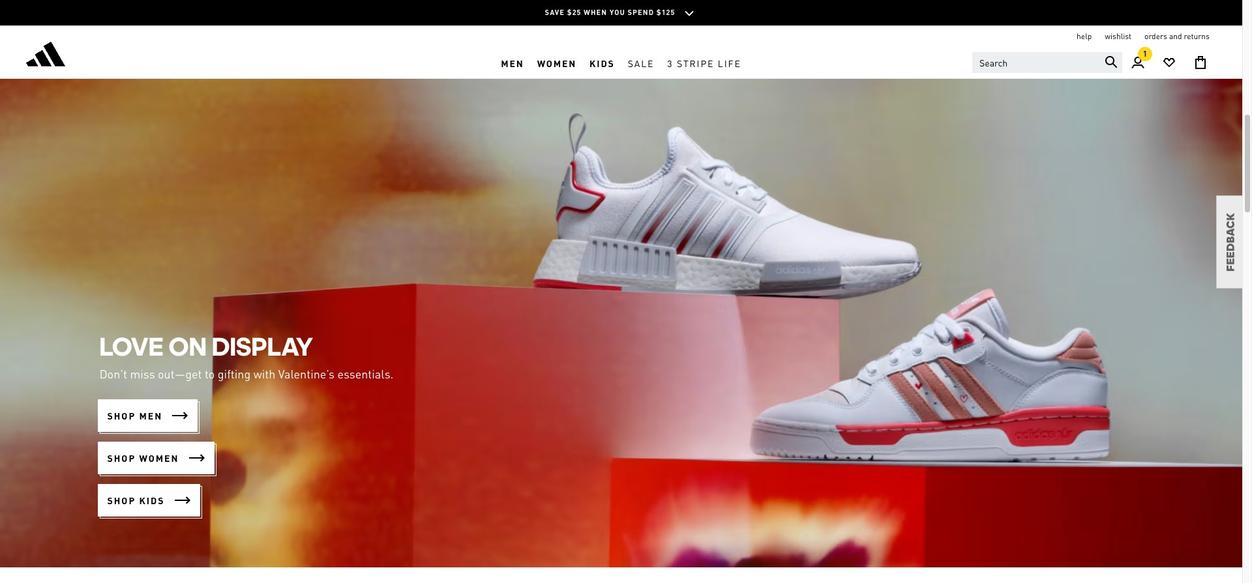 Task type: locate. For each thing, give the bounding box(es) containing it.
0 vertical spatial men
[[501, 57, 524, 69]]

kids inside main navigation element
[[590, 57, 615, 69]]

shop down shop men
[[107, 453, 136, 464]]

women link
[[531, 48, 583, 78]]

shop
[[107, 410, 136, 422], [107, 453, 136, 464], [107, 495, 136, 507]]

1 horizontal spatial kids
[[590, 57, 615, 69]]

$25
[[567, 8, 582, 17]]

display
[[212, 331, 313, 362]]

shop for shop men
[[107, 410, 136, 422]]

shop men
[[107, 410, 163, 422]]

1 vertical spatial shop
[[107, 453, 136, 464]]

sale
[[628, 57, 655, 69]]

save
[[545, 8, 565, 17]]

1 horizontal spatial men
[[501, 57, 524, 69]]

1 vertical spatial arrow right long image
[[175, 493, 190, 509]]

arrow right long image
[[189, 451, 205, 467]]

2 shop from the top
[[107, 453, 136, 464]]

women
[[537, 57, 577, 69], [139, 453, 179, 464]]

main navigation element
[[297, 48, 946, 78]]

0 vertical spatial women
[[537, 57, 577, 69]]

1 shop from the top
[[107, 410, 136, 422]]

0 horizontal spatial kids
[[139, 495, 165, 507]]

0 horizontal spatial men
[[139, 410, 163, 422]]

arrow right long image down out—get
[[172, 408, 188, 424]]

spend
[[628, 8, 654, 17]]

men inside the men link
[[501, 57, 524, 69]]

kids down shop women
[[139, 495, 165, 507]]

women left arrow right long icon
[[139, 453, 179, 464]]

0 vertical spatial kids
[[590, 57, 615, 69]]

out—get
[[158, 366, 202, 381]]

0 vertical spatial arrow right long image
[[172, 408, 188, 424]]

men link
[[495, 48, 531, 78]]

0 horizontal spatial women
[[139, 453, 179, 464]]

shop down don't in the left of the page
[[107, 410, 136, 422]]

and
[[1170, 31, 1182, 41]]

wishlist link
[[1105, 31, 1132, 42]]

0 vertical spatial shop
[[107, 410, 136, 422]]

shop kids
[[107, 495, 165, 507]]

kids
[[590, 57, 615, 69], [139, 495, 165, 507]]

shop down shop women
[[107, 495, 136, 507]]

3 shop from the top
[[107, 495, 136, 507]]

3 stripe life link
[[661, 48, 748, 78]]

when
[[584, 8, 608, 17]]

to
[[205, 366, 215, 381]]

essentials.
[[338, 366, 394, 381]]

life
[[718, 57, 742, 69]]

arrow right long image down arrow right long icon
[[175, 493, 190, 509]]

1 vertical spatial men
[[139, 410, 163, 422]]

1
[[1144, 49, 1148, 59]]

men
[[501, 57, 524, 69], [139, 410, 163, 422]]

kids link
[[583, 48, 621, 78]]

2024 spring summer jason day image image
[[0, 16, 1243, 568]]

arrow right long image for shop kids
[[175, 493, 190, 509]]

sale link
[[621, 48, 661, 78]]

1 horizontal spatial women
[[537, 57, 577, 69]]

2 vertical spatial shop
[[107, 495, 136, 507]]

love on display don't miss out—get to gifting with valentine's essentials.
[[99, 331, 394, 381]]

with
[[254, 366, 276, 381]]

men left women link
[[501, 57, 524, 69]]

arrow right long image for shop men
[[172, 408, 188, 424]]

arrow right long image
[[172, 408, 188, 424], [175, 493, 190, 509]]

women right the men link
[[537, 57, 577, 69]]

shop for shop kids
[[107, 495, 136, 507]]

stripe
[[677, 57, 715, 69]]

kids left sale
[[590, 57, 615, 69]]

1 vertical spatial women
[[139, 453, 179, 464]]

1 vertical spatial kids
[[139, 495, 165, 507]]

men down miss
[[139, 410, 163, 422]]



Task type: describe. For each thing, give the bounding box(es) containing it.
love
[[99, 331, 164, 362]]

save $25 when you spend $125
[[545, 8, 675, 17]]

lionel messi football 2024 spring summer image image
[[0, 0, 1243, 16]]

shop for shop women
[[107, 453, 136, 464]]

wishlist
[[1105, 31, 1132, 41]]

valentine's
[[278, 366, 335, 381]]

orders and returns
[[1145, 31, 1210, 41]]

returns
[[1184, 31, 1210, 41]]

3 stripe life
[[668, 57, 742, 69]]

$125
[[657, 8, 675, 17]]

3
[[668, 57, 674, 69]]

miss
[[130, 366, 155, 381]]

don't
[[99, 366, 127, 381]]

you
[[610, 8, 626, 17]]

help link
[[1077, 31, 1092, 42]]

on
[[169, 331, 207, 362]]

help
[[1077, 31, 1092, 41]]

shop women
[[107, 453, 179, 464]]

1 link
[[1123, 47, 1154, 78]]

gifting
[[218, 366, 251, 381]]

women inside main navigation element
[[537, 57, 577, 69]]

orders and returns link
[[1145, 31, 1210, 42]]

orders
[[1145, 31, 1168, 41]]

Search field
[[973, 52, 1123, 73]]



Task type: vqa. For each thing, say whether or not it's contained in the screenshot.
Wishlist link
yes



